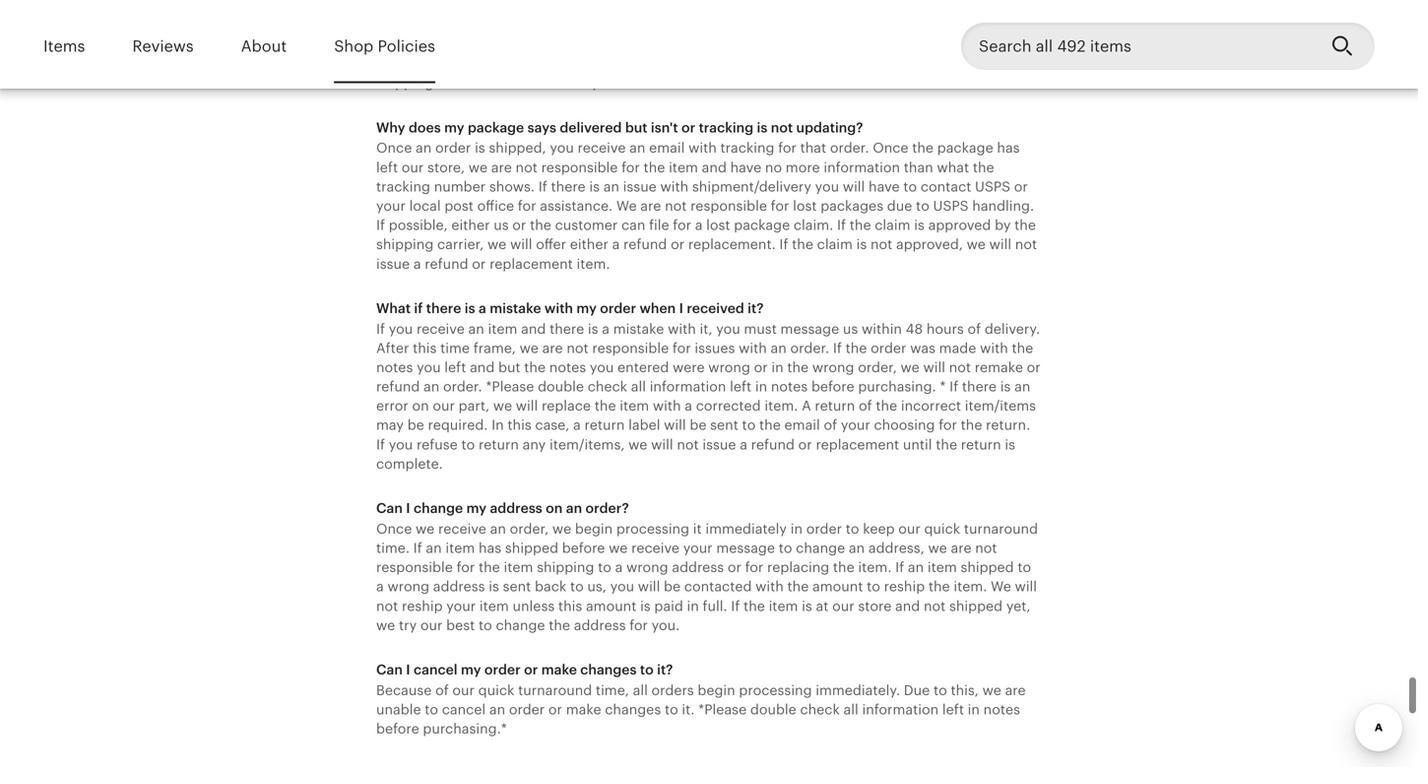Task type: vqa. For each thing, say whether or not it's contained in the screenshot.
4.7
no



Task type: locate. For each thing, give the bounding box(es) containing it.
48
[[906, 321, 923, 337]]

*please inside what if there is a mistake with my order when i received it? if you receive an item and there is a mistake with it, you must message us within 48 hours of delivery. after this time frame, we are not responsible for issues with an order. if the order was made with the notes you left and but the notes you entered were wrong or in the wrong order, we will not remake or refund an order. *please double check all information left in notes before purchasing. * if there is an error on our part, we will replace the item with a corrected item. a return of the incorrect item/items may be required. in this case, a return label will be sent to the email of your choosing for the return. if you refuse to return any item/items, we will not issue a refund or replacement until the return is complete.
[[486, 379, 534, 395]]

amount up at
[[813, 579, 863, 595]]

more
[[786, 159, 820, 175]]

a
[[695, 217, 703, 233], [612, 237, 620, 252], [414, 256, 421, 272], [479, 300, 486, 316], [602, 321, 610, 337], [685, 398, 693, 414], [573, 417, 581, 433], [740, 437, 748, 452], [615, 560, 623, 575], [376, 579, 384, 595]]

1 horizontal spatial this
[[508, 417, 532, 433]]

for
[[778, 140, 797, 156], [622, 159, 640, 175], [518, 198, 536, 214], [771, 198, 789, 214], [673, 217, 692, 233], [673, 340, 691, 356], [939, 417, 957, 433], [457, 560, 475, 575], [745, 560, 764, 575], [630, 618, 648, 633]]

0 horizontal spatial we
[[617, 198, 637, 214]]

0 horizontal spatial order,
[[510, 521, 549, 537]]

0 horizontal spatial processing
[[617, 521, 690, 537]]

you inside can i change my address on an order? once we receive an order, we begin processing it immediately in order to keep our quick turnaround time. if an item has shipped before we receive your message to change an address, we are not responsible for the item shipping to a wrong address or for replacing the item. if an item shipped to a wrong address is sent back to us, you will be contacted with the amount to reship the item. we will not reship your item unless this amount is paid in full. if the item is at our store and not shipped yet, we try our best to change the address for you.
[[610, 579, 634, 595]]

0 vertical spatial mistake
[[490, 300, 541, 316]]

frame,
[[474, 340, 516, 356]]

begin inside can i cancel my order or make changes to it? because of our quick turnaround time, all orders begin processing immediately. due to this, we are unable to cancel an order or make changes to it. *please double check all information left in notes before purchasing.*
[[698, 683, 736, 698]]

0 horizontal spatial this
[[413, 340, 437, 356]]

issue inside what if there is a mistake with my order when i received it? if you receive an item and there is a mistake with it, you must message us within 48 hours of delivery. after this time frame, we are not responsible for issues with an order. if the order was made with the notes you left and but the notes you entered were wrong or in the wrong order, we will not remake or refund an order. *please double check all information left in notes before purchasing. * if there is an error on our part, we will replace the item with a corrected item. a return of the incorrect item/items may be required. in this case, a return label will be sent to the email of your choosing for the return. if you refuse to return any item/items, we will not issue a refund or replacement until the return is complete.
[[703, 437, 736, 452]]

tracking right the isn't
[[699, 119, 754, 135]]

can i change my address on an order? once we receive an order, we begin processing it immediately in order to keep our quick turnaround time. if an item has shipped before we receive your message to change an address, we are not responsible for the item shipping to a wrong address or for replacing the item. if an item shipped to a wrong address is sent back to us, you will be contacted with the amount to reship the item. we will not reship your item unless this amount is paid in full. if the item is at our store and not shipped yet, we try our best to change the address for you.
[[376, 500, 1038, 633]]

0 vertical spatial quick
[[925, 521, 961, 537]]

make
[[542, 662, 577, 678], [566, 702, 601, 718]]

1 horizontal spatial either
[[570, 237, 609, 252]]

notes
[[376, 360, 413, 375], [549, 360, 586, 375], [771, 379, 808, 395], [984, 702, 1021, 718]]

2 horizontal spatial before
[[812, 379, 855, 395]]

your
[[376, 198, 406, 214], [841, 417, 871, 433], [683, 540, 713, 556], [446, 598, 476, 614]]

change down "complete."
[[414, 500, 463, 516]]

of right because on the left bottom of the page
[[435, 683, 449, 698]]

shipping
[[376, 237, 434, 252], [537, 560, 594, 575]]

0 horizontal spatial replacement
[[490, 256, 573, 272]]

are
[[491, 159, 512, 175], [641, 198, 661, 214], [542, 340, 563, 356], [951, 540, 972, 556], [1005, 683, 1026, 698]]

before down unable at the bottom
[[376, 721, 419, 737]]

*please
[[486, 379, 534, 395], [699, 702, 747, 718]]

approved
[[929, 217, 991, 233]]

refund
[[624, 237, 667, 252], [425, 256, 469, 272], [376, 379, 420, 395], [751, 437, 795, 452]]

shop policies
[[334, 37, 435, 55]]

1 vertical spatial i
[[406, 500, 410, 516]]

claim down claim.
[[817, 237, 853, 252]]

all right time,
[[633, 683, 648, 698]]

was
[[910, 340, 936, 356]]

1 vertical spatial begin
[[698, 683, 736, 698]]

refund down corrected
[[751, 437, 795, 452]]

left
[[376, 159, 398, 175], [445, 360, 466, 375], [730, 379, 752, 395], [943, 702, 964, 718]]

message inside can i change my address on an order? once we receive an order, we begin processing it immediately in order to keep our quick turnaround time. if an item has shipped before we receive your message to change an address, we are not responsible for the item shipping to a wrong address or for replacing the item. if an item shipped to a wrong address is sent back to us, you will be contacted with the amount to reship the item. we will not reship your item unless this amount is paid in full. if the item is at our store and not shipped yet, we try our best to change the address for you.
[[716, 540, 775, 556]]

1 horizontal spatial *please
[[699, 702, 747, 718]]

double right the it.
[[751, 702, 797, 718]]

1 horizontal spatial usps
[[975, 179, 1011, 194]]

quick up the address,
[[925, 521, 961, 537]]

receive down delivered
[[578, 140, 626, 156]]

1 horizontal spatial shipping
[[537, 560, 594, 575]]

will up the *
[[924, 360, 946, 375]]

0 vertical spatial change
[[414, 500, 463, 516]]

in
[[772, 360, 784, 375], [755, 379, 768, 395], [791, 521, 803, 537], [687, 598, 699, 614], [968, 702, 980, 718]]

0 vertical spatial begin
[[575, 521, 613, 537]]

but down frame,
[[498, 360, 521, 375]]

and down frame,
[[470, 360, 495, 375]]

0 horizontal spatial before
[[376, 721, 419, 737]]

items
[[43, 37, 85, 55]]

1 horizontal spatial before
[[562, 540, 605, 556]]

order
[[435, 140, 471, 156], [600, 300, 636, 316], [871, 340, 907, 356], [807, 521, 842, 537], [485, 662, 521, 678], [509, 702, 545, 718]]

order, inside what if there is a mistake with my order when i received it? if you receive an item and there is a mistake with it, you must message us within 48 hours of delivery. after this time frame, we are not responsible for issues with an order. if the order was made with the notes you left and but the notes you entered were wrong or in the wrong order, we will not remake or refund an order. *please double check all information left in notes before purchasing. * if there is an error on our part, we will replace the item with a corrected item. a return of the incorrect item/items may be required. in this case, a return label will be sent to the email of your choosing for the return. if you refuse to return any item/items, we will not issue a refund or replacement until the return is complete.
[[858, 360, 897, 375]]

left down the time
[[445, 360, 466, 375]]

it
[[693, 521, 702, 537]]

2 vertical spatial tracking
[[376, 179, 430, 194]]

1 vertical spatial information
[[650, 379, 726, 395]]

is
[[757, 119, 768, 135], [475, 140, 485, 156], [589, 179, 600, 194], [914, 217, 925, 233], [857, 237, 867, 252], [465, 300, 475, 316], [588, 321, 599, 337], [1001, 379, 1011, 395], [1005, 437, 1016, 452], [489, 579, 499, 595], [640, 598, 651, 614], [802, 598, 813, 614]]

1 vertical spatial order.
[[791, 340, 830, 356]]

sent down corrected
[[710, 417, 739, 433]]

address down us,
[[574, 618, 626, 633]]

address up best
[[433, 579, 485, 595]]

this down back
[[558, 598, 582, 614]]

sent inside what if there is a mistake with my order when i received it? if you receive an item and there is a mistake with it, you must message us within 48 hours of delivery. after this time frame, we are not responsible for issues with an order. if the order was made with the notes you left and but the notes you entered were wrong or in the wrong order, we will not remake or refund an order. *please double check all information left in notes before purchasing. * if there is an error on our part, we will replace the item with a corrected item. a return of the incorrect item/items may be required. in this case, a return label will be sent to the email of your choosing for the return. if you refuse to return any item/items, we will not issue a refund or replacement until the return is complete.
[[710, 417, 739, 433]]

shipping inside can i change my address on an order? once we receive an order, we begin processing it immediately in order to keep our quick turnaround time. if an item has shipped before we receive your message to change an address, we are not responsible for the item shipping to a wrong address or for replacing the item. if an item shipped to a wrong address is sent back to us, you will be contacted with the amount to reship the item. we will not reship your item unless this amount is paid in full. if the item is at our store and not shipped yet, we try our best to change the address for you.
[[537, 560, 594, 575]]

message down immediately
[[716, 540, 775, 556]]

on inside what if there is a mistake with my order when i received it? if you receive an item and there is a mistake with it, you must message us within 48 hours of delivery. after this time frame, we are not responsible for issues with an order. if the order was made with the notes you left and but the notes you entered were wrong or in the wrong order, we will not remake or refund an order. *please double check all information left in notes before purchasing. * if there is an error on our part, we will replace the item with a corrected item. a return of the incorrect item/items may be required. in this case, a return label will be sent to the email of your choosing for the return. if you refuse to return any item/items, we will not issue a refund or replacement until the return is complete.
[[412, 398, 429, 414]]

or
[[682, 119, 696, 135], [1014, 179, 1028, 194], [513, 217, 526, 233], [671, 237, 685, 252], [472, 256, 486, 272], [754, 360, 768, 375], [1027, 360, 1041, 375], [799, 437, 812, 452], [728, 560, 742, 575], [524, 662, 538, 678], [549, 702, 562, 718]]

not down shipped,
[[516, 159, 538, 175]]

can up because on the left bottom of the page
[[376, 662, 403, 678]]

1 horizontal spatial be
[[664, 579, 681, 595]]

shipped up yet,
[[961, 560, 1014, 575]]

our inside why does my package says delivered but isn't or tracking is not updating? once an order is shipped, you receive an email with tracking for that order. once the package has left our store, we are not responsible for the item and have no more information than what the tracking number shows. if there is an issue with shipment/delivery you will have to contact usps or your local post office for assistance. we are not responsible for lost packages due to usps handling. if possible, either us or the customer can file for a lost package claim. if the claim is approved by the shipping carrier, we will offer either a refund or replacement. if the claim is not approved, we will not issue a refund or replacement item.
[[402, 159, 424, 175]]

lost up claim.
[[793, 198, 817, 214]]

processing left immediately.
[[739, 683, 812, 698]]

order. inside why does my package says delivered but isn't or tracking is not updating? once an order is shipped, you receive an email with tracking for that order. once the package has left our store, we are not responsible for the item and have no more information than what the tracking number shows. if there is an issue with shipment/delivery you will have to contact usps or your local post office for assistance. we are not responsible for lost packages due to usps handling. if possible, either us or the customer can file for a lost package claim. if the claim is approved by the shipping carrier, we will offer either a refund or replacement. if the claim is not approved, we will not issue a refund or replacement item.
[[830, 140, 869, 156]]

us left within at the top right of page
[[843, 321, 858, 337]]

have
[[731, 159, 762, 175], [869, 179, 900, 194]]

issue up what
[[376, 256, 410, 272]]

responsible
[[541, 159, 618, 175], [691, 198, 767, 214], [592, 340, 669, 356], [376, 560, 453, 575]]

and inside can i change my address on an order? once we receive an order, we begin processing it immediately in order to keep our quick turnaround time. if an item has shipped before we receive your message to change an address, we are not responsible for the item shipping to a wrong address or for replacing the item. if an item shipped to a wrong address is sent back to us, you will be contacted with the amount to reship the item. we will not reship your item unless this amount is paid in full. if the item is at our store and not shipped yet, we try our best to change the address for you.
[[896, 598, 920, 614]]

our right at
[[833, 598, 855, 614]]

we right this,
[[983, 683, 1002, 698]]

1 horizontal spatial message
[[781, 321, 840, 337]]

are right frame,
[[542, 340, 563, 356]]

we
[[617, 198, 637, 214], [991, 579, 1012, 595]]

but inside why does my package says delivered but isn't or tracking is not updating? once an order is shipped, you receive an email with tracking for that order. once the package has left our store, we are not responsible for the item and have no more information than what the tracking number shows. if there is an issue with shipment/delivery you will have to contact usps or your local post office for assistance. we are not responsible for lost packages due to usps handling. if possible, either us or the customer can file for a lost package claim. if the claim is approved by the shipping carrier, we will offer either a refund or replacement. if the claim is not approved, we will not issue a refund or replacement item.
[[625, 119, 648, 135]]

we inside can i cancel my order or make changes to it? because of our quick turnaround time, all orders begin processing immediately. due to this, we are unable to cancel an order or make changes to it. *please double check all information left in notes before purchasing.*
[[983, 683, 1002, 698]]

turnaround up yet,
[[964, 521, 1038, 537]]

to
[[904, 179, 917, 194], [916, 198, 930, 214], [742, 417, 756, 433], [462, 437, 475, 452], [846, 521, 860, 537], [779, 540, 792, 556], [598, 560, 612, 575], [1018, 560, 1032, 575], [570, 579, 584, 595], [867, 579, 881, 595], [479, 618, 492, 633], [640, 662, 654, 678], [934, 683, 947, 698], [425, 702, 438, 718], [665, 702, 678, 718]]

2 horizontal spatial issue
[[703, 437, 736, 452]]

2 horizontal spatial this
[[558, 598, 582, 614]]

1 horizontal spatial change
[[496, 618, 545, 633]]

i for can i change my address on an order?
[[406, 500, 410, 516]]

cancel up purchasing.*
[[442, 702, 486, 718]]

information inside can i cancel my order or make changes to it? because of our quick turnaround time, all orders begin processing immediately. due to this, we are unable to cancel an order or make changes to it. *please double check all information left in notes before purchasing.*
[[862, 702, 939, 718]]

1 horizontal spatial begin
[[698, 683, 736, 698]]

1 can from the top
[[376, 500, 403, 516]]

0 horizontal spatial begin
[[575, 521, 613, 537]]

has inside can i change my address on an order? once we receive an order, we begin processing it immediately in order to keep our quick turnaround time. if an item has shipped before we receive your message to change an address, we are not responsible for the item shipping to a wrong address or for replacing the item. if an item shipped to a wrong address is sent back to us, you will be contacted with the amount to reship the item. we will not reship your item unless this amount is paid in full. if the item is at our store and not shipped yet, we try our best to change the address for you.
[[479, 540, 502, 556]]

address
[[490, 500, 543, 516], [672, 560, 724, 575], [433, 579, 485, 595], [574, 618, 626, 633]]

0 vertical spatial issue
[[623, 179, 657, 194]]

item.
[[577, 256, 610, 272], [765, 398, 798, 414], [858, 560, 892, 575], [954, 579, 987, 595]]

cancel up because on the left bottom of the page
[[414, 662, 458, 678]]

can up time.
[[376, 500, 403, 516]]

0 horizontal spatial email
[[649, 140, 685, 156]]

usps up 'handling.'
[[975, 179, 1011, 194]]

1 horizontal spatial processing
[[739, 683, 812, 698]]

my down best
[[461, 662, 481, 678]]

reship
[[884, 579, 925, 595], [402, 598, 443, 614]]

usps
[[975, 179, 1011, 194], [933, 198, 969, 214]]

not down due
[[871, 237, 893, 252]]

not down time.
[[376, 598, 398, 614]]

left inside why does my package says delivered but isn't or tracking is not updating? once an order is shipped, you receive an email with tracking for that order. once the package has left our store, we are not responsible for the item and have no more information than what the tracking number shows. if there is an issue with shipment/delivery you will have to contact usps or your local post office for assistance. we are not responsible for lost packages due to usps handling. if possible, either us or the customer can file for a lost package claim. if the claim is approved by the shipping carrier, we will offer either a refund or replacement. if the claim is not approved, we will not issue a refund or replacement item.
[[376, 159, 398, 175]]

local
[[409, 198, 441, 214]]

0 vertical spatial before
[[812, 379, 855, 395]]

replacement
[[490, 256, 573, 272], [816, 437, 900, 452]]

have up due
[[869, 179, 900, 194]]

shipping inside why does my package says delivered but isn't or tracking is not updating? once an order is shipped, you receive an email with tracking for that order. once the package has left our store, we are not responsible for the item and have no more information than what the tracking number shows. if there is an issue with shipment/delivery you will have to contact usps or your local post office for assistance. we are not responsible for lost packages due to usps handling. if possible, either us or the customer can file for a lost package claim. if the claim is approved by the shipping carrier, we will offer either a refund or replacement. if the claim is not approved, we will not issue a refund or replacement item.
[[376, 237, 434, 252]]

with inside can i change my address on an order? once we receive an order, we begin processing it immediately in order to keep our quick turnaround time. if an item has shipped before we receive your message to change an address, we are not responsible for the item shipping to a wrong address or for replacing the item. if an item shipped to a wrong address is sent back to us, you will be contacted with the amount to reship the item. we will not reship your item unless this amount is paid in full. if the item is at our store and not shipped yet, we try our best to change the address for you.
[[756, 579, 784, 595]]

but inside what if there is a mistake with my order when i received it? if you receive an item and there is a mistake with it, you must message us within 48 hours of delivery. after this time frame, we are not responsible for issues with an order. if the order was made with the notes you left and but the notes you entered were wrong or in the wrong order, we will not remake or refund an order. *please double check all information left in notes before purchasing. * if there is an error on our part, we will replace the item with a corrected item. a return of the incorrect item/items may be required. in this case, a return label will be sent to the email of your choosing for the return. if you refuse to return any item/items, we will not issue a refund or replacement until the return is complete.
[[498, 360, 521, 375]]

lost
[[793, 198, 817, 214], [706, 217, 731, 233]]

us inside why does my package says delivered but isn't or tracking is not updating? once an order is shipped, you receive an email with tracking for that order. once the package has left our store, we are not responsible for the item and have no more information than what the tracking number shows. if there is an issue with shipment/delivery you will have to contact usps or your local post office for assistance. we are not responsible for lost packages due to usps handling. if possible, either us or the customer can file for a lost package claim. if the claim is approved by the shipping carrier, we will offer either a refund or replacement. if the claim is not approved, we will not issue a refund or replacement item.
[[494, 217, 509, 233]]

2 vertical spatial issue
[[703, 437, 736, 452]]

is down return.
[[1005, 437, 1016, 452]]

this inside can i change my address on an order? once we receive an order, we begin processing it immediately in order to keep our quick turnaround time. if an item has shipped before we receive your message to change an address, we are not responsible for the item shipping to a wrong address or for replacing the item. if an item shipped to a wrong address is sent back to us, you will be contacted with the amount to reship the item. we will not reship your item unless this amount is paid in full. if the item is at our store and not shipped yet, we try our best to change the address for you.
[[558, 598, 582, 614]]

our
[[402, 159, 424, 175], [433, 398, 455, 414], [899, 521, 921, 537], [833, 598, 855, 614], [421, 618, 443, 633], [453, 683, 475, 698]]

has right time.
[[479, 540, 502, 556]]

yet,
[[1007, 598, 1031, 614]]

processing
[[617, 521, 690, 537], [739, 683, 812, 698]]

paid
[[655, 598, 683, 614]]

i up because on the left bottom of the page
[[406, 662, 410, 678]]

1 horizontal spatial has
[[997, 140, 1020, 156]]

reviews
[[132, 37, 194, 55]]

turnaround inside can i cancel my order or make changes to it? because of our quick turnaround time, all orders begin processing immediately. due to this, we are unable to cancel an order or make changes to it. *please double check all information left in notes before purchasing.*
[[518, 683, 592, 698]]

2 vertical spatial all
[[844, 702, 859, 718]]

make down time,
[[566, 702, 601, 718]]

1 vertical spatial has
[[479, 540, 502, 556]]

your inside what if there is a mistake with my order when i received it? if you receive an item and there is a mistake with it, you must message us within 48 hours of delivery. after this time frame, we are not responsible for issues with an order. if the order was made with the notes you left and but the notes you entered were wrong or in the wrong order, we will not remake or refund an order. *please double check all information left in notes before purchasing. * if there is an error on our part, we will replace the item with a corrected item. a return of the incorrect item/items may be required. in this case, a return label will be sent to the email of your choosing for the return. if you refuse to return any item/items, we will not issue a refund or replacement until the return is complete.
[[841, 417, 871, 433]]

will up yet,
[[1015, 579, 1037, 595]]

i right when
[[679, 300, 684, 316]]

information up packages
[[824, 159, 900, 175]]

immediately.
[[816, 683, 900, 698]]

information down were
[[650, 379, 726, 395]]

0 vertical spatial i
[[679, 300, 684, 316]]

0 horizontal spatial package
[[468, 119, 524, 135]]

*please inside can i cancel my order or make changes to it? because of our quick turnaround time, all orders begin processing immediately. due to this, we are unable to cancel an order or make changes to it. *please double check all information left in notes before purchasing.*
[[699, 702, 747, 718]]

1 horizontal spatial quick
[[925, 521, 961, 537]]

if
[[539, 179, 548, 194], [376, 217, 385, 233], [837, 217, 846, 233], [780, 237, 789, 252], [376, 321, 385, 337], [833, 340, 842, 356], [950, 379, 959, 395], [376, 437, 385, 452], [413, 540, 422, 556], [896, 560, 905, 575], [731, 598, 740, 614]]

will down label
[[651, 437, 673, 452]]

1 vertical spatial processing
[[739, 683, 812, 698]]

my left when
[[577, 300, 597, 316]]

order inside why does my package says delivered but isn't or tracking is not updating? once an order is shipped, you receive an email with tracking for that order. once the package has left our store, we are not responsible for the item and have no more information than what the tracking number shows. if there is an issue with shipment/delivery you will have to contact usps or your local post office for assistance. we are not responsible for lost packages due to usps handling. if possible, either us or the customer can file for a lost package claim. if the claim is approved by the shipping carrier, we will offer either a refund or replacement. if the claim is not approved, we will not issue a refund or replacement item.
[[435, 140, 471, 156]]

your up possible,
[[376, 198, 406, 214]]

0 vertical spatial lost
[[793, 198, 817, 214]]

there up replace
[[550, 321, 584, 337]]

we up "number"
[[469, 159, 488, 175]]

1 horizontal spatial check
[[800, 702, 840, 718]]

message right 'must'
[[781, 321, 840, 337]]

0 vertical spatial either
[[452, 217, 490, 233]]

responsible down time.
[[376, 560, 453, 575]]

processing inside can i change my address on an order? once we receive an order, we begin processing it immediately in order to keep our quick turnaround time. if an item has shipped before we receive your message to change an address, we are not responsible for the item shipping to a wrong address or for replacing the item. if an item shipped to a wrong address is sent back to us, you will be contacted with the amount to reship the item. we will not reship your item unless this amount is paid in full. if the item is at our store and not shipped yet, we try our best to change the address for you.
[[617, 521, 690, 537]]

1 vertical spatial email
[[785, 417, 820, 433]]

0 horizontal spatial us
[[494, 217, 509, 233]]

our inside can i cancel my order or make changes to it? because of our quick turnaround time, all orders begin processing immediately. due to this, we are unable to cancel an order or make changes to it. *please double check all information left in notes before purchasing.*
[[453, 683, 475, 698]]

item
[[669, 159, 698, 175], [488, 321, 518, 337], [620, 398, 649, 414], [446, 540, 475, 556], [504, 560, 533, 575], [928, 560, 957, 575], [480, 598, 509, 614], [769, 598, 798, 614]]

email down the isn't
[[649, 140, 685, 156]]

were
[[673, 360, 705, 375]]

2 vertical spatial i
[[406, 662, 410, 678]]

1 vertical spatial before
[[562, 540, 605, 556]]

0 horizontal spatial shipping
[[376, 237, 434, 252]]

incorrect
[[901, 398, 961, 414]]

not up file
[[665, 198, 687, 214]]

receive down "complete."
[[438, 521, 487, 537]]

with down 'must'
[[739, 340, 767, 356]]

1 horizontal spatial order,
[[858, 360, 897, 375]]

0 vertical spatial claim
[[875, 217, 911, 233]]

0 vertical spatial processing
[[617, 521, 690, 537]]

can
[[622, 217, 646, 233]]

be up paid
[[664, 579, 681, 595]]

we up can
[[617, 198, 637, 214]]

due
[[904, 683, 930, 698]]

for down delivered
[[622, 159, 640, 175]]

i inside can i change my address on an order? once we receive an order, we begin processing it immediately in order to keep our quick turnaround time. if an item has shipped before we receive your message to change an address, we are not responsible for the item shipping to a wrong address or for replacing the item. if an item shipped to a wrong address is sent back to us, you will be contacted with the amount to reship the item. we will not reship your item unless this amount is paid in full. if the item is at our store and not shipped yet, we try our best to change the address for you.
[[406, 500, 410, 516]]

2 vertical spatial package
[[734, 217, 790, 233]]

my
[[444, 119, 465, 135], [577, 300, 597, 316], [467, 500, 487, 516], [461, 662, 481, 678]]

0 vertical spatial *please
[[486, 379, 534, 395]]

us inside what if there is a mistake with my order when i received it? if you receive an item and there is a mistake with it, you must message us within 48 hours of delivery. after this time frame, we are not responsible for issues with an order. if the order was made with the notes you left and but the notes you entered were wrong or in the wrong order, we will not remake or refund an order. *please double check all information left in notes before purchasing. * if there is an error on our part, we will replace the item with a corrected item. a return of the incorrect item/items may be required. in this case, a return label will be sent to the email of your choosing for the return. if you refuse to return any item/items, we will not issue a refund or replacement until the return is complete.
[[843, 321, 858, 337]]

it.
[[682, 702, 695, 718]]

1 vertical spatial claim
[[817, 237, 853, 252]]

i inside can i cancel my order or make changes to it? because of our quick turnaround time, all orders begin processing immediately. due to this, we are unable to cancel an order or make changes to it. *please double check all information left in notes before purchasing.*
[[406, 662, 410, 678]]

2 can from the top
[[376, 662, 403, 678]]

return
[[815, 398, 855, 414], [585, 417, 625, 433], [479, 437, 519, 452], [961, 437, 1002, 452]]

has inside why does my package says delivered but isn't or tracking is not updating? once an order is shipped, you receive an email with tracking for that order. once the package has left our store, we are not responsible for the item and have no more information than what the tracking number shows. if there is an issue with shipment/delivery you will have to contact usps or your local post office for assistance. we are not responsible for lost packages due to usps handling. if possible, either us or the customer can file for a lost package claim. if the claim is approved by the shipping carrier, we will offer either a refund or replacement. if the claim is not approved, we will not issue a refund or replacement item.
[[997, 140, 1020, 156]]

1 horizontal spatial have
[[869, 179, 900, 194]]

back
[[535, 579, 567, 595]]

is up approved,
[[914, 217, 925, 233]]

check inside can i cancel my order or make changes to it? because of our quick turnaround time, all orders begin processing immediately. due to this, we are unable to cancel an order or make changes to it. *please double check all information left in notes before purchasing.*
[[800, 702, 840, 718]]

begin
[[575, 521, 613, 537], [698, 683, 736, 698]]

we inside why does my package says delivered but isn't or tracking is not updating? once an order is shipped, you receive an email with tracking for that order. once the package has left our store, we are not responsible for the item and have no more information than what the tracking number shows. if there is an issue with shipment/delivery you will have to contact usps or your local post office for assistance. we are not responsible for lost packages due to usps handling. if possible, either us or the customer can file for a lost package claim. if the claim is approved by the shipping carrier, we will offer either a refund or replacement. if the claim is not approved, we will not issue a refund or replacement item.
[[617, 198, 637, 214]]

1 horizontal spatial it?
[[748, 300, 764, 316]]

before
[[812, 379, 855, 395], [562, 540, 605, 556], [376, 721, 419, 737]]

double
[[538, 379, 584, 395], [751, 702, 797, 718]]

1 horizontal spatial amount
[[813, 579, 863, 595]]

my inside why does my package says delivered but isn't or tracking is not updating? once an order is shipped, you receive an email with tracking for that order. once the package has left our store, we are not responsible for the item and have no more information than what the tracking number shows. if there is an issue with shipment/delivery you will have to contact usps or your local post office for assistance. we are not responsible for lost packages due to usps handling. if possible, either us or the customer can file for a lost package claim. if the claim is approved by the shipping carrier, we will offer either a refund or replacement. if the claim is not approved, we will not issue a refund or replacement item.
[[444, 119, 465, 135]]

you right us,
[[610, 579, 634, 595]]

0 horizontal spatial message
[[716, 540, 775, 556]]

about
[[241, 37, 287, 55]]

refund up error
[[376, 379, 420, 395]]

on
[[412, 398, 429, 414], [546, 500, 563, 516]]

we left try
[[376, 618, 395, 633]]

make down unless
[[542, 662, 577, 678]]

tracking up "no"
[[721, 140, 775, 156]]

quick up purchasing.*
[[478, 683, 515, 698]]

check inside what if there is a mistake with my order when i received it? if you receive an item and there is a mistake with it, you must message us within 48 hours of delivery. after this time frame, we are not responsible for issues with an order. if the order was made with the notes you left and but the notes you entered were wrong or in the wrong order, we will not remake or refund an order. *please double check all information left in notes before purchasing. * if there is an error on our part, we will replace the item with a corrected item. a return of the incorrect item/items may be required. in this case, a return label will be sent to the email of your choosing for the return. if you refuse to return any item/items, we will not issue a refund or replacement until the return is complete.
[[588, 379, 628, 395]]

2 vertical spatial this
[[558, 598, 582, 614]]

refuse
[[417, 437, 458, 452]]

2 vertical spatial before
[[376, 721, 419, 737]]

email down the a
[[785, 417, 820, 433]]

issue
[[623, 179, 657, 194], [376, 256, 410, 272], [703, 437, 736, 452]]

0 vertical spatial order.
[[830, 140, 869, 156]]

before inside can i change my address on an order? once we receive an order, we begin processing it immediately in order to keep our quick turnaround time. if an item has shipped before we receive your message to change an address, we are not responsible for the item shipping to a wrong address or for replacing the item. if an item shipped to a wrong address is sent back to us, you will be contacted with the amount to reship the item. we will not reship your item unless this amount is paid in full. if the item is at our store and not shipped yet, we try our best to change the address for you.
[[562, 540, 605, 556]]

required.
[[428, 417, 488, 433]]

mistake
[[490, 300, 541, 316], [613, 321, 664, 337]]

can inside can i cancel my order or make changes to it? because of our quick turnaround time, all orders begin processing immediately. due to this, we are unable to cancel an order or make changes to it. *please double check all information left in notes before purchasing.*
[[376, 662, 403, 678]]

with up remake
[[980, 340, 1009, 356]]

your left choosing
[[841, 417, 871, 433]]

1 horizontal spatial sent
[[710, 417, 739, 433]]

check
[[588, 379, 628, 395], [800, 702, 840, 718]]

processing left 'it'
[[617, 521, 690, 537]]

can for can i change my address on an order? once we receive an order, we begin processing it immediately in order to keep our quick turnaround time. if an item has shipped before we receive your message to change an address, we are not responsible for the item shipping to a wrong address or for replacing the item. if an item shipped to a wrong address is sent back to us, you will be contacted with the amount to reship the item. we will not reship your item unless this amount is paid in full. if the item is at our store and not shipped yet, we try our best to change the address for you.
[[376, 500, 403, 516]]

begin right 'orders' on the bottom left of page
[[698, 683, 736, 698]]

1 vertical spatial this
[[508, 417, 532, 433]]

remake
[[975, 360, 1023, 375]]

mistake down when
[[613, 321, 664, 337]]

that
[[801, 140, 827, 156]]

quick inside can i cancel my order or make changes to it? because of our quick turnaround time, all orders begin processing immediately. due to this, we are unable to cancel an order or make changes to it. *please double check all information left in notes before purchasing.*
[[478, 683, 515, 698]]

an inside can i cancel my order or make changes to it? because of our quick turnaround time, all orders begin processing immediately. due to this, we are unable to cancel an order or make changes to it. *please double check all information left in notes before purchasing.*
[[489, 702, 506, 718]]

responsible inside what if there is a mistake with my order when i received it? if you receive an item and there is a mistake with it, you must message us within 48 hours of delivery. after this time frame, we are not responsible for issues with an order. if the order was made with the notes you left and but the notes you entered were wrong or in the wrong order, we will not remake or refund an order. *please double check all information left in notes before purchasing. * if there is an error on our part, we will replace the item with a corrected item. a return of the incorrect item/items may be required. in this case, a return label will be sent to the email of your choosing for the return. if you refuse to return any item/items, we will not issue a refund or replacement until the return is complete.
[[592, 340, 669, 356]]

delivery.
[[985, 321, 1040, 337]]

for down shipment/delivery
[[771, 198, 789, 214]]

0 horizontal spatial check
[[588, 379, 628, 395]]

1 vertical spatial double
[[751, 702, 797, 718]]

1 horizontal spatial package
[[734, 217, 790, 233]]

and
[[702, 159, 727, 175], [521, 321, 546, 337], [470, 360, 495, 375], [896, 598, 920, 614]]

shop policies link
[[334, 24, 435, 69]]

0 vertical spatial information
[[824, 159, 900, 175]]

1 vertical spatial quick
[[478, 683, 515, 698]]

1 vertical spatial on
[[546, 500, 563, 516]]

item. inside why does my package says delivered but isn't or tracking is not updating? once an order is shipped, you receive an email with tracking for that order. once the package has left our store, we are not responsible for the item and have no more information than what the tracking number shows. if there is an issue with shipment/delivery you will have to contact usps or your local post office for assistance. we are not responsible for lost packages due to usps handling. if possible, either us or the customer can file for a lost package claim. if the claim is approved by the shipping carrier, we will offer either a refund or replacement. if the claim is not approved, we will not issue a refund or replacement item.
[[577, 256, 610, 272]]

in
[[492, 417, 504, 433]]

it? up 'must'
[[748, 300, 764, 316]]

i inside what if there is a mistake with my order when i received it? if you receive an item and there is a mistake with it, you must message us within 48 hours of delivery. after this time frame, we are not responsible for issues with an order. if the order was made with the notes you left and but the notes you entered were wrong or in the wrong order, we will not remake or refund an order. *please double check all information left in notes before purchasing. * if there is an error on our part, we will replace the item with a corrected item. a return of the incorrect item/items may be required. in this case, a return label will be sent to the email of your choosing for the return. if you refuse to return any item/items, we will not issue a refund or replacement until the return is complete.
[[679, 300, 684, 316]]

must
[[744, 321, 777, 337]]

2 vertical spatial change
[[496, 618, 545, 633]]

0 vertical spatial amount
[[813, 579, 863, 595]]

0 horizontal spatial has
[[479, 540, 502, 556]]

of
[[968, 321, 981, 337], [859, 398, 872, 414], [824, 417, 837, 433], [435, 683, 449, 698]]

all inside what if there is a mistake with my order when i received it? if you receive an item and there is a mistake with it, you must message us within 48 hours of delivery. after this time frame, we are not responsible for issues with an order. if the order was made with the notes you left and but the notes you entered were wrong or in the wrong order, we will not remake or refund an order. *please double check all information left in notes before purchasing. * if there is an error on our part, we will replace the item with a corrected item. a return of the incorrect item/items may be required. in this case, a return label will be sent to the email of your choosing for the return. if you refuse to return any item/items, we will not issue a refund or replacement until the return is complete.
[[631, 379, 646, 395]]

0 horizontal spatial issue
[[376, 256, 410, 272]]

0 vertical spatial turnaround
[[964, 521, 1038, 537]]

quick inside can i change my address on an order? once we receive an order, we begin processing it immediately in order to keep our quick turnaround time. if an item has shipped before we receive your message to change an address, we are not responsible for the item shipping to a wrong address or for replacing the item. if an item shipped to a wrong address is sent back to us, you will be contacted with the amount to reship the item. we will not reship your item unless this amount is paid in full. if the item is at our store and not shipped yet, we try our best to change the address for you.
[[925, 521, 961, 537]]

can inside can i change my address on an order? once we receive an order, we begin processing it immediately in order to keep our quick turnaround time. if an item has shipped before we receive your message to change an address, we are not responsible for the item shipping to a wrong address or for replacing the item. if an item shipped to a wrong address is sent back to us, you will be contacted with the amount to reship the item. we will not reship your item unless this amount is paid in full. if the item is at our store and not shipped yet, we try our best to change the address for you.
[[376, 500, 403, 516]]

1 vertical spatial sent
[[503, 579, 531, 595]]

1 horizontal spatial issue
[[623, 179, 657, 194]]

order. up part,
[[443, 379, 482, 395]]

0 vertical spatial on
[[412, 398, 429, 414]]

once inside can i change my address on an order? once we receive an order, we begin processing it immediately in order to keep our quick turnaround time. if an item has shipped before we receive your message to change an address, we are not responsible for the item shipping to a wrong address or for replacing the item. if an item shipped to a wrong address is sent back to us, you will be contacted with the amount to reship the item. we will not reship your item unless this amount is paid in full. if the item is at our store and not shipped yet, we try our best to change the address for you.
[[376, 521, 412, 537]]

0 vertical spatial all
[[631, 379, 646, 395]]

0 horizontal spatial *please
[[486, 379, 534, 395]]

approved,
[[896, 237, 963, 252]]

1 vertical spatial we
[[991, 579, 1012, 595]]

1 vertical spatial changes
[[605, 702, 661, 718]]

turnaround
[[964, 521, 1038, 537], [518, 683, 592, 698]]

0 horizontal spatial on
[[412, 398, 429, 414]]

*please up the "in"
[[486, 379, 534, 395]]

order,
[[858, 360, 897, 375], [510, 521, 549, 537]]

issues
[[695, 340, 735, 356]]

0 vertical spatial check
[[588, 379, 628, 395]]

with
[[689, 140, 717, 156], [661, 179, 689, 194], [545, 300, 573, 316], [668, 321, 696, 337], [739, 340, 767, 356], [980, 340, 1009, 356], [653, 398, 681, 414], [756, 579, 784, 595]]

before inside can i cancel my order or make changes to it? because of our quick turnaround time, all orders begin processing immediately. due to this, we are unable to cancel an order or make changes to it. *please double check all information left in notes before purchasing.*
[[376, 721, 419, 737]]

2 horizontal spatial change
[[796, 540, 845, 556]]

left down this,
[[943, 702, 964, 718]]

and up shipment/delivery
[[702, 159, 727, 175]]

0 vertical spatial have
[[731, 159, 762, 175]]

the
[[912, 140, 934, 156], [644, 159, 665, 175], [973, 159, 995, 175], [530, 217, 552, 233], [850, 217, 871, 233], [1015, 217, 1036, 233], [792, 237, 814, 252], [846, 340, 867, 356], [1012, 340, 1034, 356], [524, 360, 546, 375], [787, 360, 809, 375], [595, 398, 616, 414], [876, 398, 898, 414], [760, 417, 781, 433], [961, 417, 983, 433], [936, 437, 958, 452], [479, 560, 500, 575], [833, 560, 855, 575], [788, 579, 809, 595], [929, 579, 950, 595], [744, 598, 765, 614], [549, 618, 570, 633]]

*
[[940, 379, 946, 395]]

before inside what if there is a mistake with my order when i received it? if you receive an item and there is a mistake with it, you must message us within 48 hours of delivery. after this time frame, we are not responsible for issues with an order. if the order was made with the notes you left and but the notes you entered were wrong or in the wrong order, we will not remake or refund an order. *please double check all information left in notes before purchasing. * if there is an error on our part, we will replace the item with a corrected item. a return of the incorrect item/items may be required. in this case, a return label will be sent to the email of your choosing for the return. if you refuse to return any item/items, we will not issue a refund or replacement until the return is complete.
[[812, 379, 855, 395]]

wrong
[[709, 360, 751, 375], [813, 360, 855, 375], [627, 560, 669, 575], [388, 579, 430, 595]]

0 vertical spatial replacement
[[490, 256, 573, 272]]



Task type: describe. For each thing, give the bounding box(es) containing it.
our inside what if there is a mistake with my order when i received it? if you receive an item and there is a mistake with it, you must message us within 48 hours of delivery. after this time frame, we are not responsible for issues with an order. if the order was made with the notes you left and but the notes you entered were wrong or in the wrong order, we will not remake or refund an order. *please double check all information left in notes before purchasing. * if there is an error on our part, we will replace the item with a corrected item. a return of the incorrect item/items may be required. in this case, a return label will be sent to the email of your choosing for the return. if you refuse to return any item/items, we will not issue a refund or replacement until the return is complete.
[[433, 398, 455, 414]]

shop
[[334, 37, 374, 55]]

is up "no"
[[757, 119, 768, 135]]

number
[[434, 179, 486, 194]]

will down by
[[990, 237, 1012, 252]]

why does my package says delivered but isn't or tracking is not updating? once an order is shipped, you receive an email with tracking for that order. once the package has left our store, we are not responsible for the item and have no more information than what the tracking number shows. if there is an issue with shipment/delivery you will have to contact usps or your local post office for assistance. we are not responsible for lost packages due to usps handling. if possible, either us or the customer can file for a lost package claim. if the claim is approved by the shipping carrier, we will offer either a refund or replacement. if the claim is not approved, we will not issue a refund or replacement item.
[[376, 119, 1037, 272]]

carrier,
[[437, 237, 484, 252]]

any
[[523, 437, 546, 452]]

not right the address,
[[976, 540, 998, 556]]

0 horizontal spatial amount
[[586, 598, 637, 614]]

responsible up assistance.
[[541, 159, 618, 175]]

1 vertical spatial all
[[633, 683, 648, 698]]

it? inside what if there is a mistake with my order when i received it? if you receive an item and there is a mistake with it, you must message us within 48 hours of delivery. after this time frame, we are not responsible for issues with an order. if the order was made with the notes you left and but the notes you entered were wrong or in the wrong order, we will not remake or refund an order. *please double check all information left in notes before purchasing. * if there is an error on our part, we will replace the item with a corrected item. a return of the incorrect item/items may be required. in this case, a return label will be sent to the email of your choosing for the return. if you refuse to return any item/items, we will not issue a refund or replacement until the return is complete.
[[748, 300, 764, 316]]

is left shipped,
[[475, 140, 485, 156]]

with up label
[[653, 398, 681, 414]]

we right carrier,
[[488, 237, 507, 252]]

we down label
[[629, 437, 648, 452]]

says
[[528, 119, 557, 135]]

my inside what if there is a mistake with my order when i received it? if you receive an item and there is a mistake with it, you must message us within 48 hours of delivery. after this time frame, we are not responsible for issues with an order. if the order was made with the notes you left and but the notes you entered were wrong or in the wrong order, we will not remake or refund an order. *please double check all information left in notes before purchasing. * if there is an error on our part, we will replace the item with a corrected item. a return of the incorrect item/items may be required. in this case, a return label will be sent to the email of your choosing for the return. if you refuse to return any item/items, we will not issue a refund or replacement until the return is complete.
[[577, 300, 597, 316]]

0 horizontal spatial change
[[414, 500, 463, 516]]

about link
[[241, 24, 287, 69]]

of inside can i cancel my order or make changes to it? because of our quick turnaround time, all orders begin processing immediately. due to this, we are unable to cancel an order or make changes to it. *please double check all information left in notes before purchasing.*
[[435, 683, 449, 698]]

label
[[629, 417, 660, 433]]

processing inside can i cancel my order or make changes to it? because of our quick turnaround time, all orders begin processing immediately. due to this, we are unable to cancel an order or make changes to it. *please double check all information left in notes before purchasing.*
[[739, 683, 812, 698]]

and up replace
[[521, 321, 546, 337]]

receive inside why does my package says delivered but isn't or tracking is not updating? once an order is shipped, you receive an email with tracking for that order. once the package has left our store, we are not responsible for the item and have no more information than what the tracking number shows. if there is an issue with shipment/delivery you will have to contact usps or your local post office for assistance. we are not responsible for lost packages due to usps handling. if possible, either us or the customer can file for a lost package claim. if the claim is approved by the shipping carrier, we will offer either a refund or replacement. if the claim is not approved, we will not issue a refund or replacement item.
[[578, 140, 626, 156]]

receive inside what if there is a mistake with my order when i received it? if you receive an item and there is a mistake with it, you must message us within 48 hours of delivery. after this time frame, we are not responsible for issues with an order. if the order was made with the notes you left and but the notes you entered were wrong or in the wrong order, we will not remake or refund an order. *please double check all information left in notes before purchasing. * if there is an error on our part, we will replace the item with a corrected item. a return of the incorrect item/items may be required. in this case, a return label will be sent to the email of your choosing for the return. if you refuse to return any item/items, we will not issue a refund or replacement until the return is complete.
[[417, 321, 465, 337]]

2 horizontal spatial package
[[938, 140, 994, 156]]

my inside can i cancel my order or make changes to it? because of our quick turnaround time, all orders begin processing immediately. due to this, we are unable to cancel an order or make changes to it. *please double check all information left in notes before purchasing.*
[[461, 662, 481, 678]]

0 horizontal spatial be
[[408, 417, 424, 433]]

be inside can i change my address on an order? once we receive an order, we begin processing it immediately in order to keep our quick turnaround time. if an item has shipped before we receive your message to change an address, we are not responsible for the item shipping to a wrong address or for replacing the item. if an item shipped to a wrong address is sent back to us, you will be contacted with the amount to reship the item. we will not reship your item unless this amount is paid in full. if the item is at our store and not shipped yet, we try our best to change the address for you.
[[664, 579, 681, 595]]

not down 'handling.'
[[1015, 237, 1037, 252]]

best
[[446, 618, 475, 633]]

is up replace
[[588, 321, 599, 337]]

replacing
[[767, 560, 830, 575]]

packages
[[821, 198, 884, 214]]

this,
[[951, 683, 979, 698]]

return.
[[986, 417, 1031, 433]]

order, inside can i change my address on an order? once we receive an order, we begin processing it immediately in order to keep our quick turnaround time. if an item has shipped before we receive your message to change an address, we are not responsible for the item shipping to a wrong address or for replacing the item. if an item shipped to a wrong address is sent back to us, you will be contacted with the amount to reship the item. we will not reship your item unless this amount is paid in full. if the item is at our store and not shipped yet, we try our best to change the address for you.
[[510, 521, 549, 537]]

in up corrected
[[755, 379, 768, 395]]

1 vertical spatial make
[[566, 702, 601, 718]]

unless
[[513, 598, 555, 614]]

0 horizontal spatial claim
[[817, 237, 853, 252]]

we right the address,
[[928, 540, 947, 556]]

1 vertical spatial have
[[869, 179, 900, 194]]

left inside can i cancel my order or make changes to it? because of our quick turnaround time, all orders begin processing immediately. due to this, we are unable to cancel an order or make changes to it. *please double check all information left in notes before purchasing.*
[[943, 702, 964, 718]]

will up case,
[[516, 398, 538, 414]]

turnaround inside can i change my address on an order? once we receive an order, we begin processing it immediately in order to keep our quick turnaround time. if an item has shipped before we receive your message to change an address, we are not responsible for the item shipping to a wrong address or for replacing the item. if an item shipped to a wrong address is sent back to us, you will be contacted with the amount to reship the item. we will not reship your item unless this amount is paid in full. if the item is at our store and not shipped yet, we try our best to change the address for you.
[[964, 521, 1038, 537]]

what
[[937, 159, 969, 175]]

address up contacted
[[672, 560, 724, 575]]

1 vertical spatial cancel
[[442, 702, 486, 718]]

0 vertical spatial this
[[413, 340, 437, 356]]

information inside what if there is a mistake with my order when i received it? if you receive an item and there is a mistake with it, you must message us within 48 hours of delivery. after this time frame, we are not responsible for issues with an order. if the order was made with the notes you left and but the notes you entered were wrong or in the wrong order, we will not remake or refund an order. *please double check all information left in notes before purchasing. * if there is an error on our part, we will replace the item with a corrected item. a return of the incorrect item/items may be required. in this case, a return label will be sent to the email of your choosing for the return. if you refuse to return any item/items, we will not issue a refund or replacement until the return is complete.
[[650, 379, 726, 395]]

when
[[640, 300, 676, 316]]

it? inside can i cancel my order or make changes to it? because of our quick turnaround time, all orders begin processing immediately. due to this, we are unable to cancel an order or make changes to it. *please double check all information left in notes before purchasing.*
[[657, 662, 673, 678]]

information inside why does my package says delivered but isn't or tracking is not updating? once an order is shipped, you receive an email with tracking for that order. once the package has left our store, we are not responsible for the item and have no more information than what the tracking number shows. if there is an issue with shipment/delivery you will have to contact usps or your local post office for assistance. we are not responsible for lost packages due to usps handling. if possible, either us or the customer can file for a lost package claim. if the claim is approved by the shipping carrier, we will offer either a refund or replacement. if the claim is not approved, we will not issue a refund or replacement item.
[[824, 159, 900, 175]]

delivered
[[560, 119, 622, 135]]

you down the time
[[417, 360, 441, 375]]

0 horizontal spatial have
[[731, 159, 762, 175]]

corrected
[[696, 398, 761, 414]]

once down why
[[376, 140, 412, 156]]

on inside can i change my address on an order? once we receive an order, we begin processing it immediately in order to keep our quick turnaround time. if an item has shipped before we receive your message to change an address, we are not responsible for the item shipping to a wrong address or for replacing the item. if an item shipped to a wrong address is sent back to us, you will be contacted with the amount to reship the item. we will not reship your item unless this amount is paid in full. if the item is at our store and not shipped yet, we try our best to change the address for you.
[[546, 500, 563, 516]]

made
[[939, 340, 977, 356]]

item/items
[[965, 398, 1036, 414]]

are up shows.
[[491, 159, 512, 175]]

shows.
[[489, 179, 535, 194]]

store
[[858, 598, 892, 614]]

file
[[649, 217, 669, 233]]

your up best
[[446, 598, 476, 614]]

complete.
[[376, 456, 443, 472]]

within
[[862, 321, 902, 337]]

will left offer
[[510, 237, 532, 252]]

updating?
[[797, 119, 864, 135]]

message inside what if there is a mistake with my order when i received it? if you receive an item and there is a mistake with it, you must message us within 48 hours of delivery. after this time frame, we are not responsible for issues with an order. if the order was made with the notes you left and but the notes you entered were wrong or in the wrong order, we will not remake or refund an order. *please double check all information left in notes before purchasing. * if there is an error on our part, we will replace the item with a corrected item. a return of the incorrect item/items may be required. in this case, a return label will be sent to the email of your choosing for the return. if you refuse to return any item/items, we will not issue a refund or replacement until the return is complete.
[[781, 321, 840, 337]]

keep
[[863, 521, 895, 537]]

possible,
[[389, 217, 448, 233]]

orders
[[652, 683, 694, 698]]

not up replace
[[567, 340, 589, 356]]

of up made
[[968, 321, 981, 337]]

replace
[[542, 398, 591, 414]]

0 vertical spatial shipped
[[505, 540, 559, 556]]

and inside why does my package says delivered but isn't or tracking is not updating? once an order is shipped, you receive an email with tracking for that order. once the package has left our store, we are not responsible for the item and have no more information than what the tracking number shows. if there is an issue with shipment/delivery you will have to contact usps or your local post office for assistance. we are not responsible for lost packages due to usps handling. if possible, either us or the customer can file for a lost package claim. if the claim is approved by the shipping carrier, we will offer either a refund or replacement. if the claim is not approved, we will not issue a refund or replacement item.
[[702, 159, 727, 175]]

0 vertical spatial usps
[[975, 179, 1011, 194]]

if
[[414, 300, 423, 316]]

return up "item/items," at the left of page
[[585, 417, 625, 433]]

of left choosing
[[824, 417, 837, 433]]

address,
[[869, 540, 925, 556]]

time.
[[376, 540, 410, 556]]

your inside why does my package says delivered but isn't or tracking is not updating? once an order is shipped, you receive an email with tracking for that order. once the package has left our store, we are not responsible for the item and have no more information than what the tracking number shows. if there is an issue with shipment/delivery you will have to contact usps or your local post office for assistance. we are not responsible for lost packages due to usps handling. if possible, either us or the customer can file for a lost package claim. if the claim is approved by the shipping carrier, we will offer either a refund or replacement. if the claim is not approved, we will not issue a refund or replacement item.
[[376, 198, 406, 214]]

customer
[[555, 217, 618, 233]]

1 vertical spatial shipped
[[961, 560, 1014, 575]]

in inside can i cancel my order or make changes to it? because of our quick turnaround time, all orders begin processing immediately. due to this, we are unable to cancel an order or make changes to it. *please double check all information left in notes before purchasing.*
[[968, 702, 980, 718]]

hours
[[927, 321, 964, 337]]

responsible down shipment/delivery
[[691, 198, 767, 214]]

sent inside can i change my address on an order? once we receive an order, we begin processing it immediately in order to keep our quick turnaround time. if an item has shipped before we receive your message to change an address, we are not responsible for the item shipping to a wrong address or for replacing the item. if an item shipped to a wrong address is sent back to us, you will be contacted with the amount to reship the item. we will not reship your item unless this amount is paid in full. if the item is at our store and not shipped yet, we try our best to change the address for you.
[[503, 579, 531, 595]]

office
[[477, 198, 514, 214]]

our right try
[[421, 618, 443, 633]]

no
[[765, 159, 782, 175]]

in up replacing on the bottom right of page
[[791, 521, 803, 537]]

1 vertical spatial change
[[796, 540, 845, 556]]

there right the if on the top of page
[[426, 300, 461, 316]]

shipped,
[[489, 140, 546, 156]]

post
[[445, 198, 474, 214]]

it,
[[700, 321, 713, 337]]

item inside why does my package says delivered but isn't or tracking is not updating? once an order is shipped, you receive an email with tracking for that order. once the package has left our store, we are not responsible for the item and have no more information than what the tracking number shows. if there is an issue with shipment/delivery you will have to contact usps or your local post office for assistance. we are not responsible for lost packages due to usps handling. if possible, either us or the customer can file for a lost package claim. if the claim is approved by the shipping carrier, we will offer either a refund or replacement. if the claim is not approved, we will not issue a refund or replacement item.
[[669, 159, 698, 175]]

is up item/items
[[1001, 379, 1011, 395]]

return down return.
[[961, 437, 1002, 452]]

1 horizontal spatial reship
[[884, 579, 925, 595]]

1 vertical spatial mistake
[[613, 321, 664, 337]]

once up than
[[873, 140, 909, 156]]

time,
[[596, 683, 629, 698]]

received
[[687, 300, 745, 316]]

replacement.
[[688, 237, 776, 252]]

there down remake
[[962, 379, 997, 395]]

we up back
[[553, 521, 572, 537]]

in left full. on the bottom of page
[[687, 598, 699, 614]]

error
[[376, 398, 409, 414]]

2 vertical spatial order.
[[443, 379, 482, 395]]

unable
[[376, 702, 421, 718]]

we down approved
[[967, 237, 986, 252]]

email inside what if there is a mistake with my order when i received it? if you receive an item and there is a mistake with it, you must message us within 48 hours of delivery. after this time frame, we are not responsible for issues with an order. if the order was made with the notes you left and but the notes you entered were wrong or in the wrong order, we will not remake or refund an order. *please double check all information left in notes before purchasing. * if there is an error on our part, we will replace the item with a corrected item. a return of the incorrect item/items may be required. in this case, a return label will be sent to the email of your choosing for the return. if you refuse to return any item/items, we will not issue a refund or replacement until the return is complete.
[[785, 417, 820, 433]]

will right label
[[664, 417, 686, 433]]

there inside why does my package says delivered but isn't or tracking is not updating? once an order is shipped, you receive an email with tracking for that order. once the package has left our store, we are not responsible for the item and have no more information than what the tracking number shows. if there is an issue with shipment/delivery you will have to contact usps or your local post office for assistance. we are not responsible for lost packages due to usps handling. if possible, either us or the customer can file for a lost package claim. if the claim is approved by the shipping carrier, we will offer either a refund or replacement. if the claim is not approved, we will not issue a refund or replacement item.
[[551, 179, 586, 194]]

may
[[376, 417, 404, 433]]

begin inside can i change my address on an order? once we receive an order, we begin processing it immediately in order to keep our quick turnaround time. if an item has shipped before we receive your message to change an address, we are not responsible for the item shipping to a wrong address or for replacing the item. if an item shipped to a wrong address is sent back to us, you will be contacted with the amount to reship the item. we will not reship your item unless this amount is paid in full. if the item is at our store and not shipped yet, we try our best to change the address for you.
[[575, 521, 613, 537]]

left up corrected
[[730, 379, 752, 395]]

2 vertical spatial shipped
[[950, 598, 1003, 614]]

store,
[[428, 159, 465, 175]]

0 vertical spatial changes
[[581, 662, 637, 678]]

for right file
[[673, 217, 692, 233]]

0 horizontal spatial lost
[[706, 217, 731, 233]]

our up the address,
[[899, 521, 921, 537]]

1 vertical spatial issue
[[376, 256, 410, 272]]

we inside can i change my address on an order? once we receive an order, we begin processing it immediately in order to keep our quick turnaround time. if an item has shipped before we receive your message to change an address, we are not responsible for the item shipping to a wrong address or for replacing the item. if an item shipped to a wrong address is sent back to us, you will be contacted with the amount to reship the item. we will not reship your item unless this amount is paid in full. if the item is at our store and not shipped yet, we try our best to change the address for you.
[[991, 579, 1012, 595]]

2 horizontal spatial be
[[690, 417, 707, 433]]

purchasing.
[[858, 379, 937, 395]]

at
[[816, 598, 829, 614]]

part,
[[459, 398, 490, 414]]

what if there is a mistake with my order when i received it? if you receive an item and there is a mistake with it, you must message us within 48 hours of delivery. after this time frame, we are not responsible for issues with an order. if the order was made with the notes you left and but the notes you entered were wrong or in the wrong order, we will not remake or refund an order. *please double check all information left in notes before purchasing. * if there is an error on our part, we will replace the item with a corrected item. a return of the incorrect item/items may be required. in this case, a return label will be sent to the email of your choosing for the return. if you refuse to return any item/items, we will not issue a refund or replacement until the return is complete.
[[376, 300, 1041, 472]]

claim.
[[794, 217, 834, 233]]

0 vertical spatial cancel
[[414, 662, 458, 678]]

1 vertical spatial usps
[[933, 198, 969, 214]]

order inside can i change my address on an order? once we receive an order, we begin processing it immediately in order to keep our quick turnaround time. if an item has shipped before we receive your message to change an address, we are not responsible for the item shipping to a wrong address or for replacing the item. if an item shipped to a wrong address is sent back to us, you will be contacted with the amount to reship the item. we will not reship your item unless this amount is paid in full. if the item is at our store and not shipped yet, we try our best to change the address for you.
[[807, 521, 842, 537]]

handling.
[[973, 198, 1034, 214]]

time
[[440, 340, 470, 356]]

double inside can i cancel my order or make changes to it? because of our quick turnaround time, all orders begin processing immediately. due to this, we are unable to cancel an order or make changes to it. *please double check all information left in notes before purchasing.*
[[751, 702, 797, 718]]

refund down carrier,
[[425, 256, 469, 272]]

i for can i cancel my order or make changes to it?
[[406, 662, 410, 678]]

are inside what if there is a mistake with my order when i received it? if you receive an item and there is a mistake with it, you must message us within 48 hours of delivery. after this time frame, we are not responsible for issues with an order. if the order was made with the notes you left and but the notes you entered were wrong or in the wrong order, we will not remake or refund an order. *please double check all information left in notes before purchasing. * if there is an error on our part, we will replace the item with a corrected item. a return of the incorrect item/items may be required. in this case, a return label will be sent to the email of your choosing for the return. if you refuse to return any item/items, we will not issue a refund or replacement until the return is complete.
[[542, 340, 563, 356]]

offer
[[536, 237, 567, 252]]

notes inside can i cancel my order or make changes to it? because of our quick turnaround time, all orders begin processing immediately. due to this, we are unable to cancel an order or make changes to it. *please double check all information left in notes before purchasing.*
[[984, 702, 1021, 718]]

item/items,
[[550, 437, 625, 452]]

refund down can
[[624, 237, 667, 252]]

replacement inside what if there is a mistake with my order when i received it? if you receive an item and there is a mistake with it, you must message us within 48 hours of delivery. after this time frame, we are not responsible for issues with an order. if the order was made with the notes you left and but the notes you entered were wrong or in the wrong order, we will not remake or refund an order. *please double check all information left in notes before purchasing. * if there is an error on our part, we will replace the item with a corrected item. a return of the incorrect item/items may be required. in this case, a return label will be sent to the email of your choosing for the return. if you refuse to return any item/items, we will not issue a refund or replacement until the return is complete.
[[816, 437, 900, 452]]

not down made
[[949, 360, 971, 375]]

0 vertical spatial make
[[542, 662, 577, 678]]

1 horizontal spatial claim
[[875, 217, 911, 233]]

you down says
[[550, 140, 574, 156]]

does
[[409, 119, 441, 135]]

1 vertical spatial reship
[[402, 598, 443, 614]]

can i cancel my order or make changes to it? because of our quick turnaround time, all orders begin processing immediately. due to this, we are unable to cancel an order or make changes to it. *please double check all information left in notes before purchasing.*
[[376, 662, 1026, 737]]

with up file
[[661, 179, 689, 194]]

are inside can i change my address on an order? once we receive an order, we begin processing it immediately in order to keep our quick turnaround time. if an item has shipped before we receive your message to change an address, we are not responsible for the item shipping to a wrong address or for replacing the item. if an item shipped to a wrong address is sent back to us, you will be contacted with the amount to reship the item. we will not reship your item unless this amount is paid in full. if the item is at our store and not shipped yet, we try our best to change the address for you.
[[951, 540, 972, 556]]

we down order?
[[609, 540, 628, 556]]

are up file
[[641, 198, 661, 214]]

0 vertical spatial tracking
[[699, 119, 754, 135]]

for up "no"
[[778, 140, 797, 156]]

for left you. in the left bottom of the page
[[630, 618, 648, 633]]

order?
[[586, 500, 629, 516]]

due
[[887, 198, 913, 214]]

double inside what if there is a mistake with my order when i received it? if you receive an item and there is a mistake with it, you must message us within 48 hours of delivery. after this time frame, we are not responsible for issues with an order. if the order was made with the notes you left and but the notes you entered were wrong or in the wrong order, we will not remake or refund an order. *please double check all information left in notes before purchasing. * if there is an error on our part, we will replace the item with a corrected item. a return of the incorrect item/items may be required. in this case, a return label will be sent to the email of your choosing for the return. if you refuse to return any item/items, we will not issue a refund or replacement until the return is complete.
[[538, 379, 584, 395]]

you up after at the left top of the page
[[389, 321, 413, 337]]

will up packages
[[843, 179, 865, 194]]

we down "complete."
[[416, 521, 435, 537]]

return down the "in"
[[479, 437, 519, 452]]

we up the "in"
[[493, 398, 512, 414]]

return right the a
[[815, 398, 855, 414]]

until
[[903, 437, 932, 452]]

items link
[[43, 24, 85, 69]]

Search all 492 items text field
[[961, 23, 1316, 70]]

for down immediately
[[745, 560, 764, 575]]

address down the any
[[490, 500, 543, 516]]

can for can i cancel my order or make changes to it? because of our quick turnaround time, all orders begin processing immediately. due to this, we are unable to cancel an order or make changes to it. *please double check all information left in notes before purchasing.*
[[376, 662, 403, 678]]

my inside can i change my address on an order? once we receive an order, we begin processing it immediately in order to keep our quick turnaround time. if an item has shipped before we receive your message to change an address, we are not responsible for the item shipping to a wrong address or for replacing the item. if an item shipped to a wrong address is sent back to us, you will be contacted with the amount to reship the item. we will not reship your item unless this amount is paid in full. if the item is at our store and not shipped yet, we try our best to change the address for you.
[[467, 500, 487, 516]]

for down shows.
[[518, 198, 536, 214]]

choosing
[[874, 417, 935, 433]]

after
[[376, 340, 409, 356]]

responsible inside can i change my address on an order? once we receive an order, we begin processing it immediately in order to keep our quick turnaround time. if an item has shipped before we receive your message to change an address, we are not responsible for the item shipping to a wrong address or for replacing the item. if an item shipped to a wrong address is sent back to us, you will be contacted with the amount to reship the item. we will not reship your item unless this amount is paid in full. if the item is at our store and not shipped yet, we try our best to change the address for you.
[[376, 560, 453, 575]]

you left entered
[[590, 360, 614, 375]]

for down incorrect
[[939, 417, 957, 433]]

policies
[[378, 37, 435, 55]]

for up were
[[673, 340, 691, 356]]

you down more
[[815, 179, 839, 194]]

not down corrected
[[677, 437, 699, 452]]

your down 'it'
[[683, 540, 713, 556]]

contact
[[921, 179, 972, 194]]

will up paid
[[638, 579, 660, 595]]

is up assistance.
[[589, 179, 600, 194]]

item. inside what if there is a mistake with my order when i received it? if you receive an item and there is a mistake with it, you must message us within 48 hours of delivery. after this time frame, we are not responsible for issues with an order. if the order was made with the notes you left and but the notes you entered were wrong or in the wrong order, we will not remake or refund an order. *please double check all information left in notes before purchasing. * if there is an error on our part, we will replace the item with a corrected item. a return of the incorrect item/items may be required. in this case, a return label will be sent to the email of your choosing for the return. if you refuse to return any item/items, we will not issue a refund or replacement until the return is complete.
[[765, 398, 798, 414]]

entered
[[618, 360, 669, 375]]

is down packages
[[857, 237, 867, 252]]

immediately
[[706, 521, 787, 537]]

replacement inside why does my package says delivered but isn't or tracking is not updating? once an order is shipped, you receive an email with tracking for that order. once the package has left our store, we are not responsible for the item and have no more information than what the tracking number shows. if there is an issue with shipment/delivery you will have to contact usps or your local post office for assistance. we are not responsible for lost packages due to usps handling. if possible, either us or the customer can file for a lost package claim. if the claim is approved by the shipping carrier, we will offer either a refund or replacement. if the claim is not approved, we will not issue a refund or replacement item.
[[490, 256, 573, 272]]

of down "purchasing."
[[859, 398, 872, 414]]

or inside can i change my address on an order? once we receive an order, we begin processing it immediately in order to keep our quick turnaround time. if an item has shipped before we receive your message to change an address, we are not responsible for the item shipping to a wrong address or for replacing the item. if an item shipped to a wrong address is sent back to us, you will be contacted with the amount to reship the item. we will not reship your item unless this amount is paid in full. if the item is at our store and not shipped yet, we try our best to change the address for you.
[[728, 560, 742, 575]]

are inside can i cancel my order or make changes to it? because of our quick turnaround time, all orders begin processing immediately. due to this, we are unable to cancel an order or make changes to it. *please double check all information left in notes before purchasing.*
[[1005, 683, 1026, 698]]

is up the time
[[465, 300, 475, 316]]

1 horizontal spatial lost
[[793, 198, 817, 214]]

is left back
[[489, 579, 499, 595]]

reviews link
[[132, 24, 194, 69]]

0 vertical spatial package
[[468, 119, 524, 135]]

try
[[399, 618, 417, 633]]

1 vertical spatial tracking
[[721, 140, 775, 156]]

1 vertical spatial either
[[570, 237, 609, 252]]

what
[[376, 300, 411, 316]]

is left paid
[[640, 598, 651, 614]]

is left at
[[802, 598, 813, 614]]

shipment/delivery
[[692, 179, 812, 194]]

you right "it," in the top of the page
[[716, 321, 741, 337]]

you up "complete."
[[389, 437, 413, 452]]

with up shipment/delivery
[[689, 140, 717, 156]]

in down 'must'
[[772, 360, 784, 375]]

receive up paid
[[632, 540, 680, 556]]

case,
[[535, 417, 570, 433]]

by
[[995, 217, 1011, 233]]

why
[[376, 119, 405, 135]]

you.
[[652, 618, 680, 633]]

email inside why does my package says delivered but isn't or tracking is not updating? once an order is shipped, you receive an email with tracking for that order. once the package has left our store, we are not responsible for the item and have no more information than what the tracking number shows. if there is an issue with shipment/delivery you will have to contact usps or your local post office for assistance. we are not responsible for lost packages due to usps handling. if possible, either us or the customer can file for a lost package claim. if the claim is approved by the shipping carrier, we will offer either a refund or replacement. if the claim is not approved, we will not issue a refund or replacement item.
[[649, 140, 685, 156]]

purchasing.*
[[423, 721, 507, 737]]

with left "it," in the top of the page
[[668, 321, 696, 337]]

contacted
[[684, 579, 752, 595]]

not right "store"
[[924, 598, 946, 614]]



